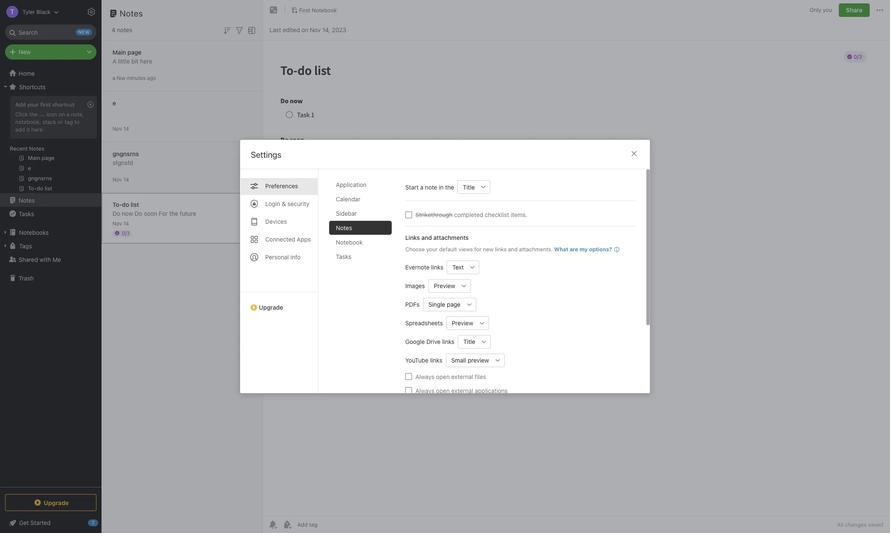 Task type: describe. For each thing, give the bounding box(es) containing it.
youtube
[[405, 357, 429, 364]]

connected apps
[[265, 236, 311, 243]]

note window element
[[263, 0, 890, 533]]

preview button for spreadsheets
[[446, 316, 476, 330]]

in
[[439, 183, 444, 191]]

only
[[810, 6, 822, 13]]

drive
[[427, 338, 441, 345]]

trash
[[19, 274, 34, 282]]

Start a new note in the body or title. field
[[458, 180, 491, 194]]

it
[[26, 126, 30, 133]]

1 do from the left
[[113, 210, 120, 217]]

attachments
[[434, 234, 469, 241]]

external for files
[[451, 373, 473, 380]]

devices
[[265, 218, 287, 225]]

new
[[483, 246, 494, 253]]

Choose default view option for PDFs field
[[423, 298, 476, 311]]

tasks button
[[0, 207, 101, 220]]

calendar tab
[[329, 192, 392, 206]]

changes
[[845, 521, 867, 528]]

shortcuts button
[[0, 80, 101, 94]]

spreadsheets
[[405, 320, 443, 327]]

sidebar
[[336, 210, 357, 217]]

evernote
[[405, 264, 430, 271]]

3 nov 14 from the top
[[113, 220, 129, 227]]

open for always open external files
[[436, 373, 450, 380]]

evernote links
[[405, 264, 444, 271]]

links
[[405, 234, 420, 241]]

open for always open external applications
[[436, 387, 450, 394]]

text button
[[447, 260, 466, 274]]

text
[[452, 264, 464, 271]]

login & security
[[265, 200, 309, 207]]

upgrade button inside tab list
[[240, 292, 318, 314]]

group containing add your first shortcut
[[0, 94, 101, 197]]

4
[[112, 26, 115, 33]]

notebooks link
[[0, 226, 101, 239]]

choose
[[405, 246, 425, 253]]

2 nov 14 from the top
[[113, 176, 129, 183]]

here.
[[31, 126, 44, 133]]

expand note image
[[269, 5, 279, 15]]

a inside note list element
[[113, 75, 115, 81]]

only you
[[810, 6, 832, 13]]

settings image
[[86, 7, 96, 17]]

title for google drive links
[[464, 338, 475, 345]]

for
[[159, 210, 168, 217]]

bit
[[131, 57, 139, 65]]

main page a little bit here
[[113, 48, 152, 65]]

icon
[[46, 111, 57, 118]]

a
[[113, 57, 117, 65]]

2 vertical spatial a
[[420, 183, 424, 191]]

tag
[[65, 118, 73, 125]]

tree containing home
[[0, 66, 102, 487]]

you
[[823, 6, 832, 13]]

on inside 'icon on a note, notebook, stack or tag to add it here.'
[[59, 111, 65, 118]]

nov up 0/3
[[113, 220, 122, 227]]

to
[[74, 118, 80, 125]]

Always open external files checkbox
[[405, 373, 412, 380]]

links and attachments
[[405, 234, 469, 241]]

nov inside note window element
[[310, 26, 321, 33]]

shortcuts
[[19, 83, 46, 90]]

edited
[[283, 26, 300, 33]]

last edited on nov 14, 2023
[[270, 26, 346, 33]]

small preview button
[[446, 354, 491, 367]]

choose your default views for new links and attachments.
[[405, 246, 553, 253]]

recent notes
[[10, 145, 44, 152]]

0 horizontal spatial upgrade button
[[5, 494, 96, 511]]

apps
[[297, 236, 311, 243]]

what
[[554, 246, 569, 253]]

notebook,
[[15, 118, 41, 125]]

default
[[439, 246, 457, 253]]

new
[[19, 48, 31, 55]]

note
[[425, 183, 437, 191]]

files
[[475, 373, 486, 380]]

completed
[[454, 211, 483, 218]]

do now do soon for the future
[[113, 210, 196, 217]]

your for default
[[426, 246, 438, 253]]

note,
[[71, 111, 84, 118]]

2 14 from the top
[[123, 176, 129, 183]]

applications
[[475, 387, 508, 394]]

google
[[405, 338, 425, 345]]

gngnsrns
[[113, 150, 139, 157]]

1 horizontal spatial and
[[508, 246, 518, 253]]

preview button for images
[[429, 279, 458, 293]]

to-do list
[[113, 201, 139, 208]]

little
[[118, 57, 130, 65]]

single page button
[[423, 298, 463, 311]]

single page
[[429, 301, 461, 308]]

Always open external applications checkbox
[[405, 387, 412, 394]]

first
[[40, 101, 51, 108]]

first notebook
[[299, 7, 337, 13]]

notebook inside tab
[[336, 239, 363, 246]]

expand notebooks image
[[2, 229, 9, 236]]

preview for spreadsheets
[[452, 320, 473, 327]]

calendar
[[336, 196, 361, 203]]

last
[[270, 26, 281, 33]]

tab list for application
[[240, 169, 319, 393]]

add your first shortcut
[[15, 101, 75, 108]]

links left text button
[[431, 264, 444, 271]]

links right drive
[[442, 338, 455, 345]]

application tab
[[329, 178, 392, 192]]

home
[[19, 70, 35, 77]]

add a reminder image
[[268, 520, 278, 530]]

Choose default view option for YouTube links field
[[446, 354, 505, 367]]

the inside note list element
[[169, 210, 178, 217]]

title button for start a note in the
[[458, 180, 477, 194]]

notebook inside button
[[312, 7, 337, 13]]

trash link
[[0, 271, 101, 285]]

icon on a note, notebook, stack or tag to add it here.
[[15, 111, 84, 133]]

preview for images
[[434, 282, 456, 289]]

tasks inside button
[[19, 210, 34, 217]]

home link
[[0, 66, 102, 80]]

on inside note window element
[[302, 26, 308, 33]]

start a note in the
[[405, 183, 454, 191]]



Task type: locate. For each thing, give the bounding box(es) containing it.
title button right in
[[458, 180, 477, 194]]

a inside 'icon on a note, notebook, stack or tag to add it here.'
[[67, 111, 70, 118]]

&
[[282, 200, 286, 207]]

title button for google drive links
[[458, 335, 478, 349]]

Search text field
[[11, 25, 91, 40]]

2 horizontal spatial a
[[420, 183, 424, 191]]

page up bit
[[128, 48, 142, 56]]

always
[[416, 373, 435, 380], [416, 387, 435, 394]]

group
[[0, 94, 101, 197]]

1 horizontal spatial tab list
[[329, 178, 399, 393]]

nov down e
[[113, 125, 122, 132]]

notebook right 'first'
[[312, 7, 337, 13]]

a up tag
[[67, 111, 70, 118]]

notes right recent
[[29, 145, 44, 152]]

the
[[29, 111, 38, 118], [445, 183, 454, 191], [169, 210, 178, 217]]

notes inside note list element
[[120, 8, 143, 18]]

my
[[580, 246, 588, 253]]

tab list for start a note in the
[[329, 178, 399, 393]]

the right for
[[169, 210, 178, 217]]

your down the links and attachments
[[426, 246, 438, 253]]

connected
[[265, 236, 295, 243]]

soon
[[144, 210, 157, 217]]

images
[[405, 282, 425, 289]]

0 horizontal spatial tasks
[[19, 210, 34, 217]]

tasks inside tab
[[336, 253, 351, 260]]

your up click the ...
[[27, 101, 39, 108]]

shared with me link
[[0, 253, 101, 266]]

me
[[53, 256, 61, 263]]

nov down sfgnsfd
[[113, 176, 122, 183]]

0 vertical spatial on
[[302, 26, 308, 33]]

tasks
[[19, 210, 34, 217], [336, 253, 351, 260]]

1 vertical spatial notebook
[[336, 239, 363, 246]]

1 horizontal spatial page
[[447, 301, 461, 308]]

preview
[[434, 282, 456, 289], [452, 320, 473, 327]]

external for applications
[[451, 387, 473, 394]]

title right in
[[463, 183, 475, 191]]

nov 14 up the gngnsrns
[[113, 125, 129, 132]]

do down to-
[[113, 210, 120, 217]]

0 vertical spatial page
[[128, 48, 142, 56]]

nov 14
[[113, 125, 129, 132], [113, 176, 129, 183], [113, 220, 129, 227]]

title inside field
[[463, 183, 475, 191]]

1 horizontal spatial a
[[113, 75, 115, 81]]

info
[[291, 254, 301, 261]]

tab list containing preferences
[[240, 169, 319, 393]]

14,
[[322, 26, 330, 33]]

0 vertical spatial your
[[27, 101, 39, 108]]

notebooks
[[19, 229, 49, 236]]

2 vertical spatial 14
[[123, 220, 129, 227]]

0 horizontal spatial a
[[67, 111, 70, 118]]

youtube links
[[405, 357, 443, 364]]

strikethrough
[[416, 211, 453, 218]]

1 vertical spatial a
[[67, 111, 70, 118]]

2 open from the top
[[436, 387, 450, 394]]

title inside choose default view option for google drive links field
[[464, 338, 475, 345]]

0 vertical spatial preview button
[[429, 279, 458, 293]]

sidebar tab
[[329, 207, 392, 220]]

settings
[[251, 150, 282, 160]]

always right "always open external files" checkbox
[[416, 373, 435, 380]]

minutes
[[127, 75, 146, 81]]

0 horizontal spatial do
[[113, 210, 120, 217]]

personal
[[265, 254, 289, 261]]

3 14 from the top
[[123, 220, 129, 227]]

14 up the gngnsrns
[[123, 125, 129, 132]]

links down drive
[[430, 357, 443, 364]]

options?
[[589, 246, 612, 253]]

1 external from the top
[[451, 373, 473, 380]]

...
[[39, 111, 45, 118]]

the right in
[[445, 183, 454, 191]]

0 vertical spatial upgrade
[[259, 304, 283, 311]]

strikethrough completed checklist items.
[[416, 211, 528, 218]]

tab list containing application
[[329, 178, 399, 393]]

1 vertical spatial tasks
[[336, 253, 351, 260]]

click the ...
[[15, 111, 45, 118]]

1 vertical spatial title button
[[458, 335, 478, 349]]

1 always from the top
[[416, 373, 435, 380]]

application
[[336, 181, 367, 188]]

and
[[422, 234, 432, 241], [508, 246, 518, 253]]

2 external from the top
[[451, 387, 473, 394]]

attachments.
[[519, 246, 553, 253]]

1 horizontal spatial tasks
[[336, 253, 351, 260]]

and left attachments.
[[508, 246, 518, 253]]

sfgnsfd
[[113, 159, 133, 166]]

1 vertical spatial open
[[436, 387, 450, 394]]

page inside single page button
[[447, 301, 461, 308]]

tree
[[0, 66, 102, 487]]

tasks down notebook tab
[[336, 253, 351, 260]]

the inside group
[[29, 111, 38, 118]]

title for start a note in the
[[463, 183, 475, 191]]

google drive links
[[405, 338, 455, 345]]

Choose default view option for Images field
[[429, 279, 471, 293]]

always right always open external applications checkbox at the left bottom
[[416, 387, 435, 394]]

notes inside tab
[[336, 224, 352, 231]]

preview
[[468, 357, 489, 364]]

1 vertical spatial your
[[426, 246, 438, 253]]

1 vertical spatial nov 14
[[113, 176, 129, 183]]

and right the links
[[422, 234, 432, 241]]

Choose default view option for Spreadsheets field
[[446, 316, 489, 330]]

always for always open external applications
[[416, 387, 435, 394]]

open up always open external applications
[[436, 373, 450, 380]]

for
[[475, 246, 482, 253]]

Choose default view option for Google Drive links field
[[458, 335, 491, 349]]

list
[[131, 201, 139, 208]]

0 vertical spatial upgrade button
[[240, 292, 318, 314]]

security
[[288, 200, 309, 207]]

0 vertical spatial title
[[463, 183, 475, 191]]

14 down sfgnsfd
[[123, 176, 129, 183]]

2 always from the top
[[416, 387, 435, 394]]

tab list
[[240, 169, 319, 393], [329, 178, 399, 393]]

notebook down notes tab
[[336, 239, 363, 246]]

1 horizontal spatial the
[[169, 210, 178, 217]]

0 vertical spatial and
[[422, 234, 432, 241]]

notes tab
[[329, 221, 392, 235]]

0 vertical spatial the
[[29, 111, 38, 118]]

Note Editor text field
[[263, 41, 890, 516]]

0 vertical spatial 14
[[123, 125, 129, 132]]

1 vertical spatial preview button
[[446, 316, 476, 330]]

0 vertical spatial always
[[416, 373, 435, 380]]

notebook tab
[[329, 235, 392, 249]]

nov left 14,
[[310, 26, 321, 33]]

1 vertical spatial external
[[451, 387, 473, 394]]

0 vertical spatial notebook
[[312, 7, 337, 13]]

share button
[[839, 3, 870, 17]]

links right new
[[495, 246, 507, 253]]

notes up notes
[[120, 8, 143, 18]]

always for always open external files
[[416, 373, 435, 380]]

preview inside choose default view option for spreadsheets field
[[452, 320, 473, 327]]

14 up 0/3
[[123, 220, 129, 227]]

2 vertical spatial nov 14
[[113, 220, 129, 227]]

share
[[846, 6, 863, 14]]

1 vertical spatial always
[[416, 387, 435, 394]]

1 vertical spatial page
[[447, 301, 461, 308]]

a few minutes ago
[[113, 75, 156, 81]]

1 vertical spatial preview
[[452, 320, 473, 327]]

0 horizontal spatial tab list
[[240, 169, 319, 393]]

notes
[[117, 26, 132, 33]]

2023
[[332, 26, 346, 33]]

1 14 from the top
[[123, 125, 129, 132]]

1 nov 14 from the top
[[113, 125, 129, 132]]

to-
[[113, 201, 122, 208]]

1 vertical spatial on
[[59, 111, 65, 118]]

saved
[[869, 521, 884, 528]]

0 vertical spatial external
[[451, 373, 473, 380]]

items.
[[511, 211, 528, 218]]

notes
[[120, 8, 143, 18], [29, 145, 44, 152], [19, 197, 35, 204], [336, 224, 352, 231]]

your inside group
[[27, 101, 39, 108]]

a left note
[[420, 183, 424, 191]]

1 vertical spatial upgrade button
[[5, 494, 96, 511]]

tasks tab
[[329, 250, 392, 264]]

external up always open external applications
[[451, 373, 473, 380]]

1 horizontal spatial upgrade button
[[240, 292, 318, 314]]

1 vertical spatial 14
[[123, 176, 129, 183]]

a left few
[[113, 75, 115, 81]]

click
[[15, 111, 28, 118]]

here
[[140, 57, 152, 65]]

page for main
[[128, 48, 142, 56]]

14
[[123, 125, 129, 132], [123, 176, 129, 183], [123, 220, 129, 227]]

expand tags image
[[2, 242, 9, 249]]

0 horizontal spatial and
[[422, 234, 432, 241]]

1 horizontal spatial do
[[135, 210, 142, 217]]

title button down choose default view option for spreadsheets field
[[458, 335, 478, 349]]

personal info
[[265, 254, 301, 261]]

tags
[[19, 242, 32, 249]]

on up or
[[59, 111, 65, 118]]

0 vertical spatial tasks
[[19, 210, 34, 217]]

4 notes
[[112, 26, 132, 33]]

e
[[113, 99, 116, 106]]

0 horizontal spatial on
[[59, 111, 65, 118]]

external down always open external files
[[451, 387, 473, 394]]

1 vertical spatial the
[[445, 183, 454, 191]]

0 horizontal spatial the
[[29, 111, 38, 118]]

1 vertical spatial and
[[508, 246, 518, 253]]

close image
[[629, 149, 639, 159]]

preview button up single page button
[[429, 279, 458, 293]]

preview inside 'choose default view option for images' field
[[434, 282, 456, 289]]

nov 14 up 0/3
[[113, 220, 129, 227]]

links
[[495, 246, 507, 253], [431, 264, 444, 271], [442, 338, 455, 345], [430, 357, 443, 364]]

first
[[299, 7, 310, 13]]

0 vertical spatial open
[[436, 373, 450, 380]]

notes up tasks button
[[19, 197, 35, 204]]

title button
[[458, 180, 477, 194], [458, 335, 478, 349]]

1 horizontal spatial on
[[302, 26, 308, 33]]

2 horizontal spatial the
[[445, 183, 454, 191]]

0 horizontal spatial your
[[27, 101, 39, 108]]

1 vertical spatial upgrade
[[44, 499, 69, 506]]

Select909 checkbox
[[405, 211, 412, 218]]

page inside main page a little bit here
[[128, 48, 142, 56]]

note list element
[[102, 0, 263, 533]]

do
[[113, 210, 120, 217], [135, 210, 142, 217]]

on right edited
[[302, 26, 308, 33]]

single
[[429, 301, 445, 308]]

0 horizontal spatial upgrade
[[44, 499, 69, 506]]

page for single
[[447, 301, 461, 308]]

add tag image
[[282, 520, 292, 530]]

preview button
[[429, 279, 458, 293], [446, 316, 476, 330]]

the left ...
[[29, 111, 38, 118]]

0 vertical spatial title button
[[458, 180, 477, 194]]

always open external files
[[416, 373, 486, 380]]

1 horizontal spatial your
[[426, 246, 438, 253]]

do down list
[[135, 210, 142, 217]]

title up small preview button
[[464, 338, 475, 345]]

1 horizontal spatial upgrade
[[259, 304, 283, 311]]

open down always open external files
[[436, 387, 450, 394]]

1 vertical spatial title
[[464, 338, 475, 345]]

with
[[40, 256, 51, 263]]

now
[[122, 210, 133, 217]]

page right single
[[447, 301, 461, 308]]

preview up choose default view option for google drive links field
[[452, 320, 473, 327]]

0 horizontal spatial page
[[128, 48, 142, 56]]

0 vertical spatial preview
[[434, 282, 456, 289]]

recent
[[10, 145, 28, 152]]

few
[[117, 75, 125, 81]]

2 do from the left
[[135, 210, 142, 217]]

preview up single page
[[434, 282, 456, 289]]

login
[[265, 200, 280, 207]]

main
[[113, 48, 126, 56]]

ago
[[147, 75, 156, 81]]

2 vertical spatial the
[[169, 210, 178, 217]]

upgrade inside tab list
[[259, 304, 283, 311]]

tasks up the notebooks
[[19, 210, 34, 217]]

1 open from the top
[[436, 373, 450, 380]]

Choose default view option for Evernote links field
[[447, 260, 480, 274]]

notes down "sidebar"
[[336, 224, 352, 231]]

on
[[302, 26, 308, 33], [59, 111, 65, 118]]

0 vertical spatial a
[[113, 75, 115, 81]]

nov 14 down sfgnsfd
[[113, 176, 129, 183]]

do
[[122, 201, 129, 208]]

None search field
[[11, 25, 91, 40]]

a
[[113, 75, 115, 81], [67, 111, 70, 118], [420, 183, 424, 191]]

shared with me
[[19, 256, 61, 263]]

title
[[463, 183, 475, 191], [464, 338, 475, 345]]

stack
[[43, 118, 56, 125]]

tags button
[[0, 239, 101, 253]]

0 vertical spatial nov 14
[[113, 125, 129, 132]]

are
[[570, 246, 578, 253]]

add
[[15, 126, 25, 133]]

your for first
[[27, 101, 39, 108]]

preview button down choose default view option for pdfs field
[[446, 316, 476, 330]]

upgrade
[[259, 304, 283, 311], [44, 499, 69, 506]]



Task type: vqa. For each thing, say whether or not it's contained in the screenshot.


